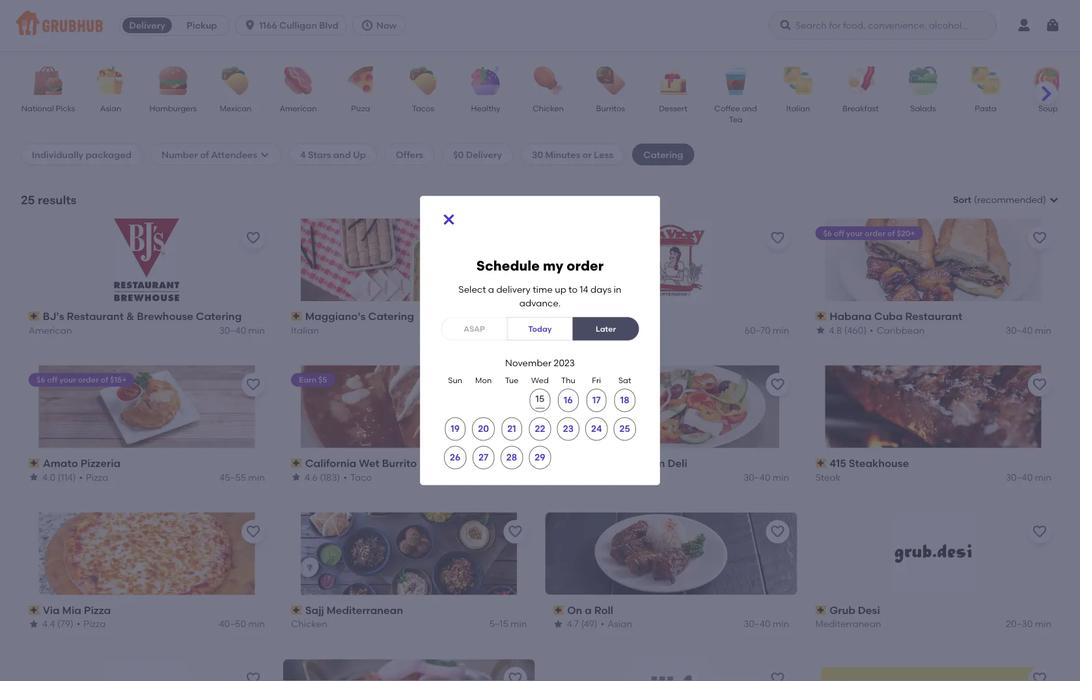 Task type: locate. For each thing, give the bounding box(es) containing it.
asian down asian image
[[100, 104, 121, 113]]

now
[[376, 20, 397, 31]]

tue
[[505, 376, 519, 385]]

subscription pass image left california
[[291, 459, 303, 468]]

of left $20+
[[888, 228, 895, 238]]

1 horizontal spatial deli
[[668, 457, 688, 470]]

delivery right $0
[[466, 149, 502, 160]]

(114)
[[58, 472, 76, 483]]

1 vertical spatial asian
[[608, 619, 632, 630]]

1 vertical spatial • pizza
[[77, 619, 106, 630]]

salads image
[[901, 66, 946, 95]]

svg image inside the 1166 culligan blvd 'button'
[[244, 19, 257, 32]]

0 horizontal spatial svg image
[[244, 19, 257, 32]]

attendees
[[211, 149, 257, 160]]

and up tea on the top right
[[742, 104, 757, 113]]

0 vertical spatial off
[[834, 228, 845, 238]]

0 horizontal spatial your
[[59, 376, 76, 385]]

save this restaurant image for chicken
[[508, 525, 523, 540]]

1 horizontal spatial restaurant
[[906, 310, 963, 323]]

25 left results
[[21, 193, 35, 207]]

restaurant up caribbean
[[906, 310, 963, 323]]

5–15
[[489, 619, 509, 630]]

• right (49)
[[601, 619, 605, 630]]

1 horizontal spatial subscription pass image
[[291, 606, 303, 615]]

healthy
[[471, 104, 501, 113]]

mediterranean
[[589, 457, 665, 470], [326, 605, 403, 617], [816, 619, 881, 630]]

subscription pass image for 415 steakhouse
[[816, 459, 827, 468]]

min for california wet burrito
[[511, 472, 527, 483]]

svg image for now
[[361, 19, 374, 32]]

1 vertical spatial american
[[29, 325, 72, 336]]

(49)
[[581, 619, 598, 630]]

now button
[[352, 15, 411, 36]]

• for cuba
[[870, 325, 874, 336]]

a right on at the right bottom of the page
[[585, 605, 592, 617]]

tacos image
[[401, 66, 446, 95]]

mexican down the mexican image
[[220, 104, 252, 113]]

2 restaurant from the left
[[906, 310, 963, 323]]

star icon image left 4.8
[[816, 325, 826, 336]]

1 horizontal spatial off
[[834, 228, 845, 238]]

american down bj's
[[29, 325, 72, 336]]

0 horizontal spatial subscription pass image
[[29, 459, 40, 468]]

17
[[593, 395, 601, 406]]

your left $20+
[[846, 228, 863, 238]]

25 right 24
[[620, 424, 630, 435]]

1 vertical spatial mediterranean
[[326, 605, 403, 617]]

30–40 for &
[[219, 325, 246, 336]]

asian image
[[88, 66, 134, 95]]

national picks image
[[25, 66, 71, 95]]

italian image
[[776, 66, 821, 95]]

pizza down via mia pizza
[[84, 619, 106, 630]]

1 vertical spatial off
[[47, 376, 58, 385]]

2 vertical spatial of
[[101, 376, 108, 385]]

american down american image
[[280, 104, 317, 113]]

subscription pass image
[[29, 312, 40, 321], [291, 312, 303, 321], [553, 312, 565, 321], [816, 312, 827, 321], [291, 459, 303, 468], [816, 459, 827, 468], [29, 606, 40, 615], [553, 606, 565, 615], [816, 606, 827, 615]]

0 horizontal spatial off
[[47, 376, 58, 385]]

0 horizontal spatial mediterranean
[[326, 605, 403, 617]]

0 horizontal spatial a
[[488, 284, 494, 295]]

1 vertical spatial and
[[333, 149, 351, 160]]

of left $15+
[[101, 376, 108, 385]]

• right (79)
[[77, 619, 80, 630]]

burrito
[[382, 457, 417, 470]]

mexican
[[220, 104, 252, 113], [553, 325, 590, 336]]

your for amato
[[59, 376, 76, 385]]

pizzeria
[[81, 457, 121, 470]]

off for habana
[[834, 228, 845, 238]]

subscription pass image inside bj's restaurant & brewhouse catering link
[[29, 312, 40, 321]]

0 horizontal spatial svg image
[[441, 212, 457, 228]]

2 vertical spatial order
[[78, 376, 99, 385]]

$15+
[[110, 376, 127, 385]]

0 vertical spatial $6
[[823, 228, 832, 238]]

2 horizontal spatial order
[[865, 228, 886, 238]]

14
[[580, 284, 589, 295]]

american image
[[276, 66, 321, 95]]

svg image
[[1045, 18, 1061, 33], [780, 19, 793, 32], [441, 212, 457, 228]]

30–40 min
[[219, 325, 265, 336], [1006, 325, 1052, 336], [482, 472, 527, 483], [744, 472, 790, 483], [1006, 472, 1052, 483], [744, 619, 790, 630]]

pickup button
[[175, 15, 229, 36]]

svg image for 1166 culligan blvd
[[244, 19, 257, 32]]

0 vertical spatial and
[[742, 104, 757, 113]]

pickup
[[187, 20, 217, 31]]

subscription pass image left on at the right bottom of the page
[[553, 606, 565, 615]]

your left $15+
[[59, 376, 76, 385]]

min for bj's restaurant & brewhouse catering
[[248, 325, 265, 336]]

1 horizontal spatial order
[[567, 258, 604, 275]]

casa vicky
[[567, 310, 625, 323]]

2023
[[554, 358, 575, 369]]

catering down dessert
[[644, 149, 684, 160]]

$0
[[453, 149, 464, 160]]

individually
[[32, 149, 84, 160]]

casa vicky logo image
[[630, 219, 713, 301]]

120–130 min
[[475, 325, 527, 336]]

order for pizzeria
[[78, 376, 99, 385]]

$0 delivery
[[453, 149, 502, 160]]

subscription pass image inside via mia pizza link
[[29, 606, 40, 615]]

fri
[[592, 376, 601, 385]]

wet
[[359, 457, 380, 470]]

order left $20+
[[865, 228, 886, 238]]

2 horizontal spatial of
[[888, 228, 895, 238]]

1 vertical spatial your
[[59, 376, 76, 385]]

• for mia
[[77, 619, 80, 630]]

24 button
[[586, 418, 608, 441]]

subscription pass image left the sajj
[[291, 606, 303, 615]]

main navigation navigation
[[0, 0, 1081, 51]]

• down amato pizzeria
[[79, 472, 83, 483]]

subscription pass image inside the amato pizzeria link
[[29, 459, 40, 468]]

italian down the italian image
[[787, 104, 810, 113]]

star icon image left 4.7
[[553, 620, 564, 630]]

save this restaurant image
[[245, 230, 261, 246], [1032, 230, 1048, 246], [508, 378, 523, 393], [245, 525, 261, 540], [770, 525, 786, 540], [245, 672, 261, 682], [508, 672, 523, 682], [770, 672, 786, 682]]

cell
[[526, 389, 554, 413]]

1 vertical spatial italian
[[291, 325, 319, 336]]

• pizza
[[79, 472, 108, 483], [77, 619, 106, 630]]

and left up
[[333, 149, 351, 160]]

• pizza down pizzeria
[[79, 472, 108, 483]]

delivery button
[[120, 15, 175, 36]]

0 vertical spatial mexican
[[220, 104, 252, 113]]

burritos image
[[588, 66, 634, 95]]

0 horizontal spatial american
[[29, 325, 72, 336]]

0 horizontal spatial of
[[101, 376, 108, 385]]

tea
[[729, 115, 743, 124]]

25 inside button
[[620, 424, 630, 435]]

subscription pass image for amato pizzeria
[[29, 459, 40, 468]]

blvd
[[319, 20, 339, 31]]

$20+
[[897, 228, 915, 238]]

chicken down the chicken image
[[533, 104, 564, 113]]

0 vertical spatial mediterranean
[[589, 457, 665, 470]]

0 horizontal spatial 25
[[21, 193, 35, 207]]

4.7
[[567, 619, 579, 630]]

star icon image left 4.0
[[29, 473, 39, 483]]

2 vertical spatial mediterranean
[[816, 619, 881, 630]]

order left $15+
[[78, 376, 99, 385]]

hamburgers image
[[150, 66, 196, 95]]

subscription pass image inside habana cuba restaurant link
[[816, 312, 827, 321]]

star icon image
[[816, 325, 826, 336], [29, 473, 39, 483], [291, 473, 301, 483], [29, 620, 39, 630], [553, 620, 564, 630]]

svg image left 1166
[[244, 19, 257, 32]]

30 minutes or less
[[532, 149, 614, 160]]

min for on a roll
[[773, 619, 790, 630]]

mediterranean down 25 button at the right bottom of page
[[589, 457, 665, 470]]

4 stars and up
[[300, 149, 366, 160]]

chicken down the sajj
[[291, 619, 327, 630]]

delivery left pickup button
[[129, 20, 165, 31]]

0 vertical spatial delivery
[[129, 20, 165, 31]]

subscription pass image left "via" on the left bottom of the page
[[29, 606, 40, 615]]

2 horizontal spatial mediterranean
[[816, 619, 881, 630]]

26
[[450, 452, 461, 464]]

svg image left the now
[[361, 19, 374, 32]]

star icon image left 4.4
[[29, 620, 39, 630]]

november 2023
[[506, 358, 575, 369]]

subscription pass image left casa
[[553, 312, 565, 321]]

1 vertical spatial mexican
[[553, 325, 590, 336]]

subscription pass image left the maggiano's
[[291, 312, 303, 321]]

1 horizontal spatial a
[[585, 605, 592, 617]]

0 horizontal spatial delivery
[[129, 20, 165, 31]]

subscription pass image inside the sajj mediterranean link
[[291, 606, 303, 615]]

4.6 (183)
[[305, 472, 340, 483]]

30–40 min for burrito
[[482, 472, 527, 483]]

maggiano's catering link
[[291, 309, 527, 324]]

subscription pass image left bj's
[[29, 312, 40, 321]]

• pizza for mia
[[77, 619, 106, 630]]

$5
[[318, 376, 327, 385]]

star icon image left the 4.6
[[291, 473, 301, 483]]

1 vertical spatial subscription pass image
[[291, 606, 303, 615]]

1 horizontal spatial american
[[280, 104, 317, 113]]

catering right brewhouse
[[196, 310, 242, 323]]

1 horizontal spatial and
[[742, 104, 757, 113]]

0 vertical spatial 25
[[21, 193, 35, 207]]

mon
[[476, 376, 492, 385]]

asap
[[464, 324, 485, 334]]

1 horizontal spatial catering
[[368, 310, 414, 323]]

select
[[459, 284, 486, 295]]

5–15 min
[[489, 619, 527, 630]]

18 button
[[615, 389, 636, 413]]

1166
[[259, 20, 277, 31]]

0 vertical spatial a
[[488, 284, 494, 295]]

subscription pass image inside the california wet burrito link
[[291, 459, 303, 468]]

2 horizontal spatial catering
[[644, 149, 684, 160]]

1 vertical spatial delivery
[[466, 149, 502, 160]]

min for sajj mediterranean
[[511, 619, 527, 630]]

italian down the maggiano's
[[291, 325, 319, 336]]

0 vertical spatial your
[[846, 228, 863, 238]]

4.8 (460)
[[829, 325, 867, 336]]

samosa & curry logo image
[[105, 660, 188, 682]]

subscription pass image left grub
[[816, 606, 827, 615]]

breakfast image
[[838, 66, 884, 95]]

0 vertical spatial chicken
[[533, 104, 564, 113]]

•
[[870, 325, 874, 336], [79, 472, 83, 483], [343, 472, 347, 483], [77, 619, 80, 630], [601, 619, 605, 630]]

subscription pass image
[[29, 459, 40, 468], [291, 606, 303, 615]]

pizza image
[[338, 66, 384, 95]]

365 mediterranean deli link
[[553, 456, 790, 471]]

dessert image
[[651, 66, 696, 95]]

subscription pass image left habana
[[816, 312, 827, 321]]

1 vertical spatial 25
[[620, 424, 630, 435]]

1 vertical spatial of
[[888, 228, 895, 238]]

vicky
[[597, 310, 625, 323]]

subscription pass image left amato
[[29, 459, 40, 468]]

subscription pass image for casa vicky
[[553, 312, 565, 321]]

1 horizontal spatial of
[[200, 149, 209, 160]]

20 button
[[472, 418, 495, 441]]

min for casa vicky
[[773, 325, 790, 336]]

1 horizontal spatial your
[[846, 228, 863, 238]]

svg image
[[244, 19, 257, 32], [361, 19, 374, 32], [260, 149, 270, 160]]

0 vertical spatial asian
[[100, 104, 121, 113]]

365 mediterranean deli
[[567, 457, 688, 470]]

1 vertical spatial $6
[[36, 376, 45, 385]]

45–55
[[220, 472, 246, 483]]

$6
[[823, 228, 832, 238], [36, 376, 45, 385]]

svg image right attendees
[[260, 149, 270, 160]]

asian down roll
[[608, 619, 632, 630]]

0 horizontal spatial order
[[78, 376, 99, 385]]

brewhouse
[[137, 310, 193, 323]]

star icon image for amato
[[29, 473, 39, 483]]

grub desi logo image
[[892, 513, 975, 596]]

1 horizontal spatial asian
[[608, 619, 632, 630]]

california wet burrito
[[305, 457, 417, 470]]

min for maggiano's catering
[[511, 325, 527, 336]]

1 horizontal spatial 25
[[620, 424, 630, 435]]

0 vertical spatial subscription pass image
[[29, 459, 40, 468]]

0 horizontal spatial and
[[333, 149, 351, 160]]

min for grub desi
[[1035, 619, 1052, 630]]

1 vertical spatial a
[[585, 605, 592, 617]]

4.0 (114)
[[42, 472, 76, 483]]

0 vertical spatial american
[[280, 104, 317, 113]]

deli
[[668, 457, 688, 470], [553, 472, 570, 483]]

subscription pass image inside casa vicky link
[[553, 312, 565, 321]]

22
[[535, 424, 546, 435]]

1 horizontal spatial $6
[[823, 228, 832, 238]]

1 vertical spatial order
[[567, 258, 604, 275]]

today
[[529, 324, 552, 334]]

a inside on a roll link
[[585, 605, 592, 617]]

subscription pass image for maggiano's catering
[[291, 312, 303, 321]]

a inside select a delivery time up to 14 days in advance.
[[488, 284, 494, 295]]

of for amato pizzeria
[[101, 376, 108, 385]]

pasta image
[[963, 66, 1009, 95]]

0 horizontal spatial $6
[[36, 376, 45, 385]]

0 vertical spatial order
[[865, 228, 886, 238]]

and inside the coffee and tea
[[742, 104, 757, 113]]

of right number
[[200, 149, 209, 160]]

thu
[[561, 376, 576, 385]]

21 button
[[502, 418, 522, 441]]

restaurant left &
[[67, 310, 124, 323]]

catering right the maggiano's
[[368, 310, 414, 323]]

• pizza down via mia pizza
[[77, 619, 106, 630]]

0 vertical spatial deli
[[668, 457, 688, 470]]

415 steakhouse
[[830, 457, 909, 470]]

1 horizontal spatial mediterranean
[[589, 457, 665, 470]]

1 horizontal spatial mexican
[[553, 325, 590, 336]]

1 vertical spatial chicken
[[291, 619, 327, 630]]

subscription pass image inside 415 steakhouse link
[[816, 459, 827, 468]]

0 vertical spatial italian
[[787, 104, 810, 113]]

mediterranean for 365
[[589, 457, 665, 470]]

a right select
[[488, 284, 494, 295]]

order up "14"
[[567, 258, 604, 275]]

restaurant
[[67, 310, 124, 323], [906, 310, 963, 323]]

mediterranean down grub
[[816, 619, 881, 630]]

tacos
[[412, 104, 435, 113]]

0 horizontal spatial deli
[[553, 472, 570, 483]]

• right the (183)
[[343, 472, 347, 483]]

roll
[[595, 605, 614, 617]]

later
[[596, 324, 616, 334]]

catering
[[644, 149, 684, 160], [196, 310, 242, 323], [368, 310, 414, 323]]

2 horizontal spatial svg image
[[361, 19, 374, 32]]

american
[[280, 104, 317, 113], [29, 325, 72, 336]]

amato pizzeria
[[43, 457, 121, 470]]

maggiano's
[[305, 310, 366, 323]]

mediterranean right the sajj
[[326, 605, 403, 617]]

save this restaurant image
[[770, 230, 786, 246], [245, 378, 261, 393], [770, 378, 786, 393], [1032, 378, 1048, 393], [508, 525, 523, 540], [1032, 525, 1048, 540], [1032, 672, 1048, 682]]

asap button
[[441, 318, 508, 341]]

delivery inside button
[[129, 20, 165, 31]]

20–30 min
[[1006, 619, 1052, 630]]

• right the (460)
[[870, 325, 874, 336]]

habana cuba restaurant link
[[816, 309, 1052, 324]]

subscription pass image inside grub desi link
[[816, 606, 827, 615]]

subscription pass image inside 'maggiano's catering' link
[[291, 312, 303, 321]]

subscription pass image up 'steak'
[[816, 459, 827, 468]]

• pizza for pizzeria
[[79, 472, 108, 483]]

grub desi link
[[816, 604, 1052, 618]]

svg image inside now button
[[361, 19, 374, 32]]

1 horizontal spatial chicken
[[533, 104, 564, 113]]

4
[[300, 149, 306, 160]]

0 vertical spatial • pizza
[[79, 472, 108, 483]]

min for habana cuba restaurant
[[1035, 325, 1052, 336]]

mexican down casa
[[553, 325, 590, 336]]

(183)
[[320, 472, 340, 483]]

0 horizontal spatial restaurant
[[67, 310, 124, 323]]

min for via mia pizza
[[248, 619, 265, 630]]

subscription pass image inside on a roll link
[[553, 606, 565, 615]]



Task type: describe. For each thing, give the bounding box(es) containing it.
subscription pass image for on a roll
[[553, 606, 565, 615]]

1166 culligan blvd button
[[235, 15, 352, 36]]

20
[[478, 424, 489, 435]]

30–40 for restaurant
[[1006, 325, 1033, 336]]

star icon image for on
[[553, 620, 564, 630]]

soup image
[[1026, 66, 1072, 95]]

min for amato pizzeria
[[248, 472, 265, 483]]

• caribbean
[[870, 325, 925, 336]]

30–40 min for roll
[[744, 619, 790, 630]]

off for amato
[[47, 376, 58, 385]]

45–55 min
[[220, 472, 265, 483]]

27 button
[[473, 446, 495, 470]]

4.8
[[829, 325, 842, 336]]

star icon image for habana
[[816, 325, 826, 336]]

25 for 25
[[620, 424, 630, 435]]

subscription pass image for grub desi
[[816, 606, 827, 615]]

415
[[830, 457, 847, 470]]

30–40 min for restaurant
[[1006, 325, 1052, 336]]

0 vertical spatial of
[[200, 149, 209, 160]]

25 for 25 results
[[21, 193, 35, 207]]

earn $5
[[299, 376, 327, 385]]

(79)
[[57, 619, 73, 630]]

sun
[[448, 376, 463, 385]]

hamburgers
[[149, 104, 197, 113]]

1 restaurant from the left
[[67, 310, 124, 323]]

0 horizontal spatial italian
[[291, 325, 319, 336]]

30–40 min for &
[[219, 325, 265, 336]]

casa vicky link
[[553, 309, 790, 324]]

a for roll
[[585, 605, 592, 617]]

later button
[[573, 318, 639, 341]]

up
[[353, 149, 366, 160]]

save this restaurant image for deli
[[770, 378, 786, 393]]

healthy image
[[463, 66, 509, 95]]

to
[[569, 284, 578, 295]]

results
[[38, 193, 77, 207]]

less
[[594, 149, 614, 160]]

my
[[543, 258, 564, 275]]

bj's restaurant & brewhouse catering logo image
[[114, 219, 180, 301]]

0 horizontal spatial chicken
[[291, 619, 327, 630]]

on a roll
[[567, 605, 614, 617]]

via
[[43, 605, 60, 617]]

60–70 min
[[745, 325, 790, 336]]

taco
[[350, 472, 372, 483]]

save this restaurant image for mexican
[[770, 230, 786, 246]]

dessert
[[659, 104, 688, 113]]

via mia pizza link
[[29, 604, 265, 618]]

via mia pizza
[[43, 605, 111, 617]]

keilabasa logo image
[[630, 660, 713, 682]]

a for delivery
[[488, 284, 494, 295]]

mediterranean for sajj
[[326, 605, 403, 617]]

1 horizontal spatial delivery
[[466, 149, 502, 160]]

1 horizontal spatial svg image
[[780, 19, 793, 32]]

up
[[555, 284, 567, 295]]

sajj mediterranean link
[[291, 604, 527, 618]]

• for wet
[[343, 472, 347, 483]]

21
[[508, 424, 516, 435]]

california
[[305, 457, 356, 470]]

30–40 for roll
[[744, 619, 771, 630]]

chicken image
[[526, 66, 571, 95]]

subscription pass image for habana cuba restaurant
[[816, 312, 827, 321]]

17 button
[[587, 389, 607, 413]]

16 button
[[558, 389, 579, 413]]

4.6
[[305, 472, 318, 483]]

30
[[532, 149, 543, 160]]

0 horizontal spatial asian
[[100, 104, 121, 113]]

20–30
[[1006, 619, 1033, 630]]

2 horizontal spatial svg image
[[1045, 18, 1061, 33]]

steak
[[816, 472, 841, 483]]

minutes
[[546, 149, 581, 160]]

4.7 (49)
[[567, 619, 598, 630]]

coffee
[[715, 104, 740, 113]]

29 button
[[529, 446, 551, 470]]

california wet burrito link
[[291, 456, 527, 471]]

picks
[[56, 104, 75, 113]]

save this restaurant image for steak
[[1032, 378, 1048, 393]]

pizza down pizzeria
[[86, 472, 108, 483]]

min for 415 steakhouse
[[1035, 472, 1052, 483]]

today button
[[507, 318, 574, 341]]

1 horizontal spatial italian
[[787, 104, 810, 113]]

national
[[21, 104, 54, 113]]

bj's restaurant & brewhouse catering link
[[29, 309, 265, 324]]

pizza down pizza image
[[351, 104, 370, 113]]

1 horizontal spatial svg image
[[260, 149, 270, 160]]

1166 culligan blvd
[[259, 20, 339, 31]]

$6 off your order of $20+
[[823, 228, 915, 238]]

18
[[621, 395, 630, 406]]

19 button
[[445, 418, 466, 441]]

order for cuba
[[865, 228, 886, 238]]

$6 for habana cuba restaurant
[[823, 228, 832, 238]]

subscription pass image for california wet burrito
[[291, 459, 303, 468]]

number
[[162, 149, 198, 160]]

mexican image
[[213, 66, 259, 95]]

star icon image for via
[[29, 620, 39, 630]]

of for habana cuba restaurant
[[888, 228, 895, 238]]

national picks
[[21, 104, 75, 113]]

star icon image for california
[[291, 473, 301, 483]]

coffee and tea image
[[713, 66, 759, 95]]

0 horizontal spatial catering
[[196, 310, 242, 323]]

subscription pass image for bj's restaurant & brewhouse catering
[[29, 312, 40, 321]]

• for a
[[601, 619, 605, 630]]

on
[[567, 605, 583, 617]]

28 button
[[501, 446, 523, 470]]

amato
[[43, 457, 78, 470]]

subscription pass image for sajj mediterranean
[[291, 606, 303, 615]]

bj's restaurant & brewhouse catering
[[43, 310, 242, 323]]

schedule
[[477, 258, 540, 275]]

0 horizontal spatial mexican
[[220, 104, 252, 113]]

sajj
[[305, 605, 324, 617]]

november
[[506, 358, 552, 369]]

grub
[[830, 605, 856, 617]]

$6 for amato pizzeria
[[36, 376, 45, 385]]

not only nuts logo image
[[820, 660, 1048, 682]]

time
[[533, 284, 553, 295]]

number of attendees
[[162, 149, 257, 160]]

culligan
[[279, 20, 317, 31]]

subscription pass image for via mia pizza
[[29, 606, 40, 615]]

• asian
[[601, 619, 632, 630]]

• for pizzeria
[[79, 472, 83, 483]]

your for habana
[[846, 228, 863, 238]]

save this restaurant image for mediterranean
[[1032, 525, 1048, 540]]

4.4 (79)
[[42, 619, 73, 630]]

individually packaged
[[32, 149, 132, 160]]

29
[[535, 452, 546, 464]]

4.4
[[42, 619, 55, 630]]

packaged
[[86, 149, 132, 160]]

breakfast
[[843, 104, 879, 113]]

27
[[479, 452, 489, 464]]

30–40 for burrito
[[482, 472, 509, 483]]

earn
[[299, 376, 316, 385]]

26 button
[[444, 446, 467, 470]]

&
[[126, 310, 134, 323]]

pizza right mia
[[84, 605, 111, 617]]

1 vertical spatial deli
[[553, 472, 570, 483]]

(460)
[[844, 325, 867, 336]]



Task type: vqa. For each thing, say whether or not it's contained in the screenshot.
20
yes



